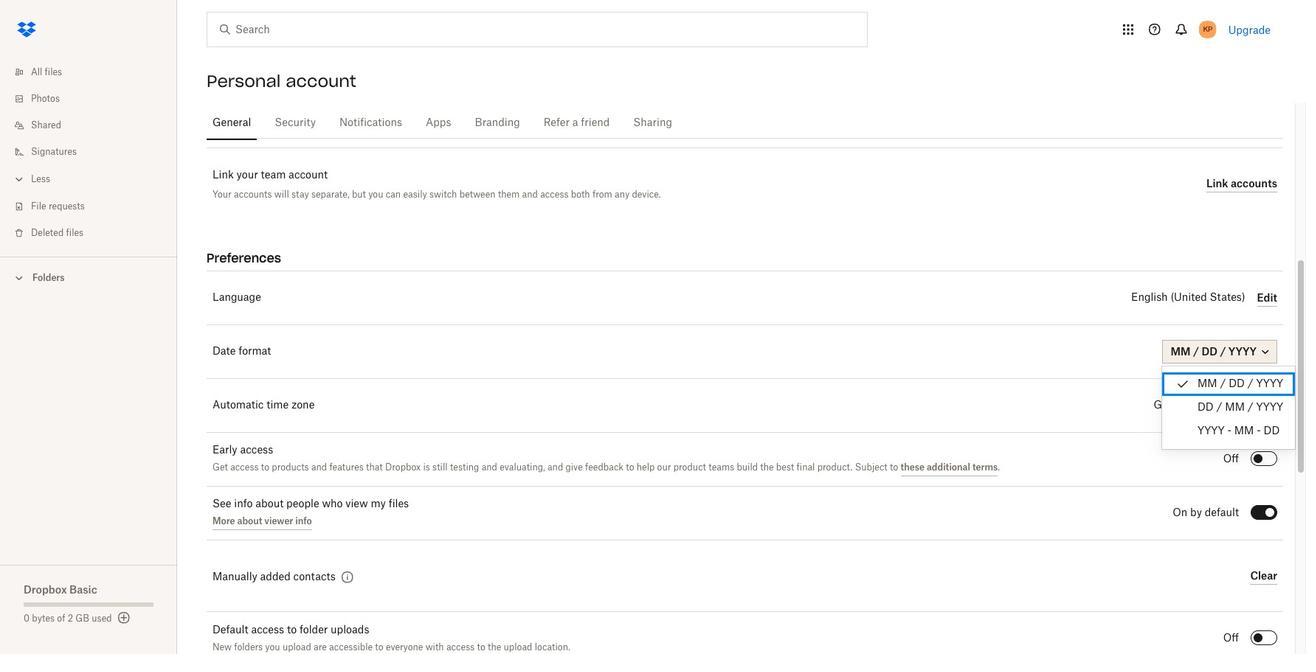 Task type: describe. For each thing, give the bounding box(es) containing it.
manually
[[213, 573, 257, 583]]

is
[[423, 463, 430, 472]]

gb
[[76, 615, 89, 624]]

general tab
[[207, 106, 257, 141]]

separate,
[[311, 189, 350, 200]]

file requests link
[[12, 193, 177, 220]]

shared link
[[12, 112, 177, 139]]

easily
[[403, 189, 427, 200]]

location.
[[535, 643, 570, 652]]

sharing tab
[[627, 106, 678, 141]]

files for deleted files
[[66, 229, 83, 238]]

contacts
[[293, 573, 336, 583]]

them
[[498, 189, 520, 200]]

access for get access to products and features that dropbox is still testing and evaluating, and give feedback to help our product teams build the best final product. subject to
[[230, 463, 259, 472]]

0 vertical spatial account
[[286, 71, 356, 91]]

your
[[237, 170, 258, 181]]

format
[[239, 347, 271, 357]]

on for on
[[1224, 401, 1239, 411]]

to right with
[[477, 643, 485, 652]]

0 vertical spatial dropbox
[[385, 463, 421, 472]]

english
[[1131, 293, 1168, 303]]

zone
[[291, 401, 315, 411]]

early access
[[213, 445, 273, 456]]

that
[[366, 463, 383, 472]]

get more space image
[[115, 609, 133, 627]]

you inside "default access to folder uploads new folders you upload are accessible to everyone with access to the upload location."
[[265, 643, 280, 652]]

photos link
[[12, 86, 177, 112]]

on by default
[[1173, 508, 1239, 519]]

date format
[[213, 347, 271, 357]]

bytes
[[32, 615, 55, 624]]

product
[[673, 463, 706, 472]]

my
[[371, 499, 386, 510]]

gmt-08:00
[[1154, 401, 1212, 411]]

2 - from the left
[[1257, 426, 1261, 437]]

to left help
[[626, 463, 634, 472]]

access left both
[[540, 189, 569, 200]]

states)
[[1210, 293, 1245, 303]]

features
[[329, 463, 364, 472]]

new
[[213, 643, 232, 652]]

to left the everyone
[[375, 643, 383, 652]]

default
[[213, 626, 248, 636]]

basic
[[69, 584, 97, 596]]

photos
[[31, 94, 60, 103]]

apps tab
[[420, 106, 457, 141]]

device.
[[632, 189, 661, 200]]

0 bytes of 2 gb used
[[24, 615, 112, 624]]

language
[[213, 293, 261, 303]]

personal email
[[213, 116, 284, 126]]

will
[[274, 189, 289, 200]]

1 vertical spatial dropbox
[[24, 584, 67, 596]]

less
[[31, 175, 50, 184]]

2 upload from the left
[[504, 643, 532, 652]]

sharing
[[633, 118, 672, 128]]

yyyy for dd / mm / yyyy
[[1256, 403, 1283, 413]]

folders
[[234, 643, 263, 652]]

link your team account
[[213, 170, 328, 181]]

time
[[266, 401, 289, 411]]

accounts
[[234, 189, 272, 200]]

your accounts will stay separate, but you can easily switch between them and access both from any device.
[[213, 189, 661, 200]]

people
[[286, 499, 319, 510]]

default
[[1205, 508, 1239, 519]]

see info about people who view my files
[[213, 499, 409, 510]]

products
[[272, 463, 309, 472]]

can
[[386, 189, 401, 200]]

less image
[[12, 172, 27, 187]]

security
[[275, 118, 316, 128]]

all
[[31, 68, 42, 77]]

email
[[257, 116, 284, 126]]

any
[[615, 189, 630, 200]]

uploads
[[331, 626, 369, 636]]

general
[[213, 118, 251, 128]]

preferences
[[207, 251, 281, 266]]

dropbox image
[[12, 15, 41, 44]]

teams
[[708, 463, 734, 472]]

1 - from the left
[[1227, 426, 1231, 437]]

2 horizontal spatial files
[[389, 499, 409, 510]]

give
[[566, 463, 583, 472]]

.
[[998, 463, 1000, 472]]

all files link
[[12, 59, 177, 86]]

early
[[213, 445, 237, 456]]

deleted files link
[[12, 220, 177, 246]]

dd inside radio item
[[1229, 379, 1245, 390]]

of
[[57, 615, 65, 624]]

testing
[[450, 463, 479, 472]]

requests
[[49, 202, 85, 211]]

file requests
[[31, 202, 85, 211]]

personal for personal account
[[207, 71, 281, 91]]

automatic time zone
[[213, 401, 315, 411]]

file
[[31, 202, 46, 211]]

and right them
[[522, 189, 538, 200]]

access for default access to folder uploads new folders you upload are accessible to everyone with access to the upload location.
[[251, 626, 284, 636]]

date
[[213, 347, 236, 357]]

a
[[572, 118, 578, 128]]

with
[[425, 643, 444, 652]]

(united
[[1171, 293, 1207, 303]]



Task type: vqa. For each thing, say whether or not it's contained in the screenshot.
accessible
yes



Task type: locate. For each thing, give the bounding box(es) containing it.
upgrade
[[1228, 23, 1271, 36]]

0 vertical spatial the
[[760, 463, 774, 472]]

to left folder on the bottom of page
[[287, 626, 297, 636]]

list
[[0, 50, 177, 257]]

you right folders
[[265, 643, 280, 652]]

folder
[[300, 626, 328, 636]]

account
[[286, 71, 356, 91], [289, 170, 328, 181]]

apps
[[426, 118, 451, 128]]

notifications tab
[[334, 106, 408, 141]]

who
[[322, 499, 343, 510]]

account up stay
[[289, 170, 328, 181]]

but
[[352, 189, 366, 200]]

upload left are on the bottom left of page
[[283, 643, 311, 652]]

get
[[213, 463, 228, 472]]

signatures
[[31, 148, 77, 156]]

about
[[256, 499, 284, 510]]

personal up personal email
[[207, 71, 281, 91]]

mm up 'yyyy - mm - dd'
[[1225, 403, 1245, 413]]

the left best
[[760, 463, 774, 472]]

yyyy inside mm / dd / yyyy radio item
[[1256, 379, 1283, 390]]

1 vertical spatial you
[[265, 643, 280, 652]]

mm down dd / mm / yyyy
[[1234, 426, 1254, 437]]

build
[[737, 463, 758, 472]]

evaluating,
[[500, 463, 545, 472]]

0 horizontal spatial dropbox
[[24, 584, 67, 596]]

yyyy down 08:00 at the bottom right
[[1198, 426, 1225, 437]]

upgrade link
[[1228, 23, 1271, 36]]

english (united states)
[[1131, 293, 1245, 303]]

0 vertical spatial personal
[[207, 71, 281, 91]]

dd up dd / mm / yyyy
[[1229, 379, 1245, 390]]

access up folders
[[251, 626, 284, 636]]

dd down mm / dd / yyyy radio item
[[1198, 403, 1214, 413]]

folders
[[32, 272, 65, 283]]

0 horizontal spatial upload
[[283, 643, 311, 652]]

personal left email
[[213, 116, 255, 126]]

1 off from the top
[[1223, 455, 1239, 465]]

0 horizontal spatial -
[[1227, 426, 1231, 437]]

1 horizontal spatial the
[[760, 463, 774, 472]]

/
[[1220, 379, 1226, 390], [1248, 379, 1254, 390], [1216, 403, 1222, 413], [1248, 403, 1254, 413]]

0 horizontal spatial on
[[1173, 508, 1187, 519]]

dd / mm / yyyy
[[1198, 403, 1283, 413]]

get access to products and features that dropbox is still testing and evaluating, and give feedback to help our product teams build the best final product. subject to
[[213, 463, 901, 472]]

by
[[1190, 508, 1202, 519]]

1 vertical spatial the
[[488, 643, 501, 652]]

used
[[92, 615, 112, 624]]

security tab
[[269, 106, 322, 141]]

account up security tab
[[286, 71, 356, 91]]

from
[[592, 189, 612, 200]]

product.
[[817, 463, 853, 472]]

off for default access to folder uploads
[[1223, 634, 1239, 644]]

view
[[346, 499, 368, 510]]

0 horizontal spatial you
[[265, 643, 280, 652]]

branding tab
[[469, 106, 526, 141]]

still
[[432, 463, 448, 472]]

0
[[24, 615, 30, 624]]

files right all on the top left of page
[[45, 68, 62, 77]]

personal
[[207, 71, 281, 91], [213, 116, 255, 126]]

and right testing in the bottom of the page
[[482, 463, 497, 472]]

0 vertical spatial off
[[1223, 455, 1239, 465]]

feedback
[[585, 463, 624, 472]]

mm / dd / yyyy radio item
[[1162, 373, 1295, 396]]

personal account
[[207, 71, 356, 91]]

1 horizontal spatial -
[[1257, 426, 1261, 437]]

dropbox
[[385, 463, 421, 472], [24, 584, 67, 596]]

0 horizontal spatial files
[[45, 68, 62, 77]]

your
[[213, 189, 231, 200]]

and left features
[[311, 463, 327, 472]]

1 horizontal spatial files
[[66, 229, 83, 238]]

1 vertical spatial off
[[1223, 634, 1239, 644]]

mm for /
[[1225, 403, 1245, 413]]

0 horizontal spatial dd
[[1198, 403, 1214, 413]]

refer a friend tab
[[538, 106, 616, 141]]

access right early
[[240, 445, 273, 456]]

deleted files
[[31, 229, 83, 238]]

default access to folder uploads new folders you upload are accessible to everyone with access to the upload location.
[[213, 626, 570, 652]]

files right deleted
[[66, 229, 83, 238]]

0 horizontal spatial the
[[488, 643, 501, 652]]

automatic
[[213, 401, 264, 411]]

info
[[234, 499, 253, 510]]

dropbox basic
[[24, 584, 97, 596]]

0 vertical spatial on
[[1224, 401, 1239, 411]]

on for on by default
[[1173, 508, 1187, 519]]

personal for personal email
[[213, 116, 255, 126]]

deleted
[[31, 229, 64, 238]]

tab list containing general
[[207, 103, 1283, 141]]

access right with
[[446, 643, 475, 652]]

1 vertical spatial dd
[[1198, 403, 1214, 413]]

team
[[261, 170, 286, 181]]

2 off from the top
[[1223, 634, 1239, 644]]

list containing all files
[[0, 50, 177, 257]]

off for early access
[[1223, 455, 1239, 465]]

on
[[1224, 401, 1239, 411], [1173, 508, 1187, 519]]

2
[[68, 615, 73, 624]]

are
[[314, 643, 327, 652]]

2 vertical spatial mm
[[1234, 426, 1254, 437]]

yyyy down mm / dd / yyyy
[[1256, 403, 1283, 413]]

yyyy - mm - dd
[[1198, 426, 1280, 437]]

1 horizontal spatial on
[[1224, 401, 1239, 411]]

to
[[261, 463, 269, 472], [626, 463, 634, 472], [890, 463, 898, 472], [287, 626, 297, 636], [375, 643, 383, 652], [477, 643, 485, 652]]

refer
[[544, 118, 570, 128]]

2 vertical spatial files
[[389, 499, 409, 510]]

0 vertical spatial you
[[368, 189, 383, 200]]

1 vertical spatial mm
[[1225, 403, 1245, 413]]

1 horizontal spatial dd
[[1229, 379, 1245, 390]]

see
[[213, 499, 231, 510]]

dropbox up the bytes
[[24, 584, 67, 596]]

and left give in the bottom left of the page
[[547, 463, 563, 472]]

to left products
[[261, 463, 269, 472]]

switch
[[429, 189, 457, 200]]

yyyy
[[1256, 379, 1283, 390], [1256, 403, 1283, 413], [1198, 426, 1225, 437]]

access for early access
[[240, 445, 273, 456]]

0 vertical spatial dd
[[1229, 379, 1245, 390]]

mm for -
[[1234, 426, 1254, 437]]

the inside "default access to folder uploads new folders you upload are accessible to everyone with access to the upload location."
[[488, 643, 501, 652]]

0 vertical spatial mm
[[1198, 379, 1217, 390]]

link
[[213, 170, 234, 181]]

and
[[522, 189, 538, 200], [311, 463, 327, 472], [482, 463, 497, 472], [547, 463, 563, 472]]

1 vertical spatial on
[[1173, 508, 1187, 519]]

2 vertical spatial dd
[[1264, 426, 1280, 437]]

1 horizontal spatial you
[[368, 189, 383, 200]]

2 horizontal spatial dd
[[1264, 426, 1280, 437]]

files for all files
[[45, 68, 62, 77]]

mm up 08:00 at the bottom right
[[1198, 379, 1217, 390]]

1 horizontal spatial dropbox
[[385, 463, 421, 472]]

access down early access
[[230, 463, 259, 472]]

you right but
[[368, 189, 383, 200]]

1 upload from the left
[[283, 643, 311, 652]]

1 vertical spatial yyyy
[[1256, 403, 1283, 413]]

mm inside mm / dd / yyyy radio item
[[1198, 379, 1217, 390]]

yyyy up dd / mm / yyyy
[[1256, 379, 1283, 390]]

friend
[[581, 118, 610, 128]]

the left location. in the left of the page
[[488, 643, 501, 652]]

branding
[[475, 118, 520, 128]]

1 vertical spatial files
[[66, 229, 83, 238]]

subject
[[855, 463, 887, 472]]

refer a friend
[[544, 118, 610, 128]]

dd down dd / mm / yyyy
[[1264, 426, 1280, 437]]

to right subject
[[890, 463, 898, 472]]

upload
[[283, 643, 311, 652], [504, 643, 532, 652]]

1 horizontal spatial upload
[[504, 643, 532, 652]]

0 vertical spatial files
[[45, 68, 62, 77]]

-
[[1227, 426, 1231, 437], [1257, 426, 1261, 437]]

0 vertical spatial yyyy
[[1256, 379, 1283, 390]]

1 vertical spatial account
[[289, 170, 328, 181]]

signatures link
[[12, 139, 177, 165]]

yyyy for mm / dd / yyyy
[[1256, 379, 1283, 390]]

on down mm / dd / yyyy radio item
[[1224, 401, 1239, 411]]

on left by
[[1173, 508, 1187, 519]]

dropbox left is on the left bottom of page
[[385, 463, 421, 472]]

files right the 'my'
[[389, 499, 409, 510]]

everyone
[[386, 643, 423, 652]]

1 vertical spatial personal
[[213, 116, 255, 126]]

files
[[45, 68, 62, 77], [66, 229, 83, 238], [389, 499, 409, 510]]

08:00
[[1182, 401, 1212, 411]]

final
[[797, 463, 815, 472]]

mm
[[1198, 379, 1217, 390], [1225, 403, 1245, 413], [1234, 426, 1254, 437]]

both
[[571, 189, 590, 200]]

added
[[260, 573, 291, 583]]

stay
[[291, 189, 309, 200]]

2 vertical spatial yyyy
[[1198, 426, 1225, 437]]

notifications
[[339, 118, 402, 128]]

upload left location. in the left of the page
[[504, 643, 532, 652]]

tab list
[[207, 103, 1283, 141]]

shared
[[31, 121, 61, 130]]

best
[[776, 463, 794, 472]]



